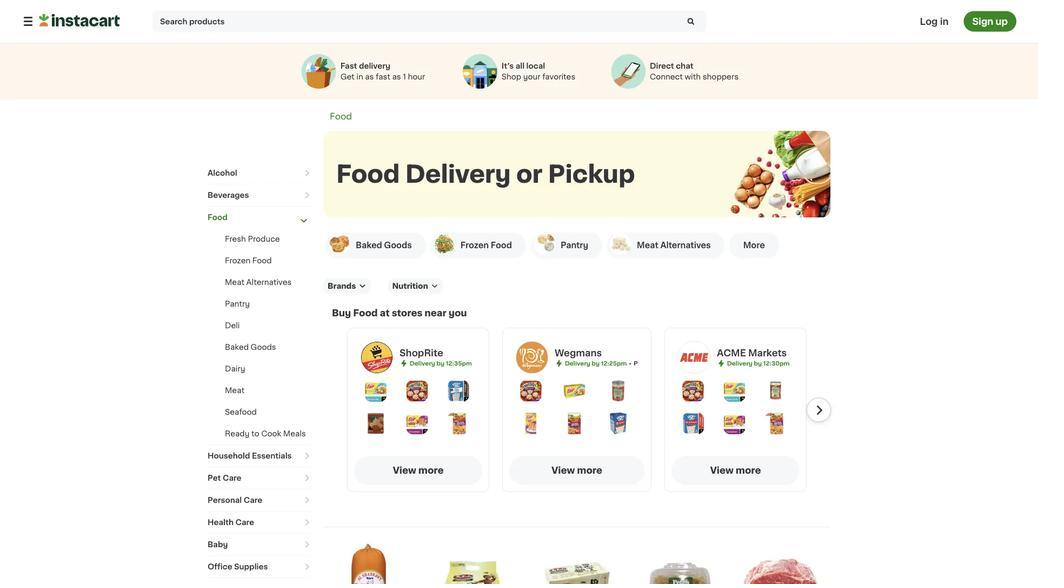 Task type: describe. For each thing, give the bounding box(es) containing it.
delivery for delivery by 12:30pm
[[727, 361, 753, 366]]

care for pet care
[[223, 474, 242, 482]]

7.0mi
[[656, 361, 673, 366]]

1 horizontal spatial pantry
[[561, 242, 589, 249]]

by for shoprite
[[437, 361, 445, 366]]

cook
[[261, 430, 281, 438]]

view more button for acme markets
[[672, 456, 800, 485]]

fresh produce link
[[225, 235, 280, 243]]

by for acme markets
[[754, 361, 762, 366]]

1 bagel bites cheese & pepperoni mini pizza bagel frozen food snacks image from the left
[[406, 380, 428, 402]]

2 by from the left
[[592, 361, 600, 366]]

bagel bites cheese & pepperoni pizza snacks image
[[520, 380, 542, 402]]

office
[[208, 563, 232, 571]]

at
[[380, 309, 390, 318]]

12:35pm
[[446, 361, 472, 366]]

fresh
[[225, 235, 246, 243]]

seafood
[[225, 408, 257, 416]]

1 vertical spatial meat alternatives
[[225, 279, 292, 286]]

ready to cook meals
[[225, 430, 306, 438]]

Search products search field
[[153, 11, 706, 32]]

delivery for delivery by 12:25pm
[[565, 361, 591, 366]]

instacart home image
[[39, 14, 120, 27]]

delivery by 12:25pm
[[565, 361, 627, 366]]

more for wegmans
[[577, 466, 603, 475]]

deli link
[[225, 322, 240, 329]]

1 vertical spatial pickup
[[634, 361, 655, 366]]

• pickup 7.0mi
[[629, 361, 673, 366]]

sign up
[[973, 17, 1008, 26]]

kellogg's eggo french toaster sticks, cinnamon image
[[520, 413, 542, 434]]

view more for wegmans
[[552, 466, 603, 475]]

caribbean food delights beef patties, spicy, jamaican style image
[[365, 413, 387, 434]]

kellogg's eggo frozen french toast sticks, frozen breakfast, breakfast food, cinnamon image for acme markets
[[724, 413, 746, 434]]

log in
[[920, 17, 949, 26]]

view more for acme markets
[[711, 466, 761, 475]]

2 vertical spatial meat
[[225, 387, 245, 394]]

view for acme markets
[[711, 466, 734, 475]]

view more button for shoprite
[[354, 456, 483, 485]]

supplies
[[234, 563, 268, 571]]

1 vertical spatial frozen
[[225, 257, 251, 265]]

log in button
[[917, 11, 952, 32]]

care for health care
[[236, 519, 254, 526]]

essentials
[[252, 452, 292, 460]]

all
[[516, 62, 525, 70]]

alcohol
[[208, 169, 237, 177]]

pantry image
[[534, 233, 556, 255]]

up
[[996, 17, 1008, 26]]

1 horizontal spatial meat alternatives link
[[607, 233, 725, 259]]

2 bagel bites cheese & pepperoni mini pizza bagel frozen food snacks image from the left
[[683, 380, 704, 402]]

health
[[208, 519, 234, 526]]

1 vertical spatial baked goods
[[225, 344, 276, 351]]

meat alternatives image
[[610, 233, 632, 255]]

ore-ida golden crispy crowns seasoned shredded potatoes frozen food snacks image for acme markets
[[765, 413, 787, 434]]

personal
[[208, 497, 242, 504]]

it's
[[502, 62, 514, 70]]

log
[[920, 17, 938, 26]]

more for acme markets
[[736, 466, 761, 475]]

view more link for shoprite
[[354, 456, 483, 485]]

0 vertical spatial pickup
[[548, 163, 635, 186]]

view for shoprite
[[393, 466, 416, 475]]

kellogg's eggo frozen waffles, frozen breakfast, breakfast food, buttermilk image
[[724, 380, 746, 402]]

chef boyardee spaghetti and meatballs canned food image
[[765, 380, 787, 402]]

ready
[[225, 430, 250, 438]]

0 horizontal spatial pantry link
[[225, 300, 250, 308]]

office supplies link
[[208, 556, 311, 578]]

shoprite
[[400, 349, 443, 358]]

view more button for wegmans
[[510, 456, 645, 485]]

•
[[629, 361, 632, 366]]

alcohol link
[[208, 162, 311, 184]]

fresh produce
[[225, 235, 280, 243]]

acme markets image
[[678, 341, 711, 374]]

pop-tarts toaster pastries, breakfast foods, kids snacks, frosted strawberry image
[[683, 413, 704, 434]]

produce
[[248, 235, 280, 243]]

in
[[941, 17, 949, 26]]

kellogg's eggo frozen waffles, frozen breakfast, breakfast food, buttermilk image
[[365, 380, 387, 402]]

view more link for acme markets
[[672, 456, 800, 485]]

dairy
[[225, 365, 245, 373]]

pet care
[[208, 474, 242, 482]]

fast delivery
[[341, 62, 391, 70]]

0 vertical spatial frozen food
[[461, 242, 512, 249]]

household essentials link
[[208, 445, 311, 467]]

pop-tarts toaster pastries, breakfast foods, kids snacks, frosted cookies and creme image
[[448, 380, 469, 402]]

1 vertical spatial goods
[[251, 344, 276, 351]]

markets
[[749, 349, 787, 358]]

shoprite image
[[361, 341, 393, 374]]

delivery for delivery by 12:35pm
[[410, 361, 435, 366]]

wegmans
[[555, 349, 602, 358]]

acme
[[717, 349, 746, 358]]

1 horizontal spatial baked goods link
[[326, 233, 426, 259]]

search icon image
[[686, 17, 696, 26]]

personal care
[[208, 497, 262, 504]]

health care
[[208, 519, 254, 526]]

1 vertical spatial baked goods link
[[225, 344, 276, 351]]

brands
[[328, 282, 356, 290]]

deli
[[225, 322, 240, 329]]

near
[[425, 309, 447, 318]]



Task type: vqa. For each thing, say whether or not it's contained in the screenshot.
Alternatives
yes



Task type: locate. For each thing, give the bounding box(es) containing it.
0 vertical spatial pantry
[[561, 242, 589, 249]]

0 horizontal spatial baked goods link
[[225, 344, 276, 351]]

1 horizontal spatial baked
[[356, 242, 382, 249]]

pantry up deli link
[[225, 300, 250, 308]]

0 horizontal spatial goods
[[251, 344, 276, 351]]

0 vertical spatial meat
[[637, 242, 659, 249]]

1 horizontal spatial frozen food link
[[430, 233, 526, 259]]

frozen food image
[[434, 233, 455, 255]]

to
[[252, 430, 259, 438]]

care
[[223, 474, 242, 482], [244, 497, 262, 504], [236, 519, 254, 526]]

1 horizontal spatial kellogg's eggo frozen french toast sticks, frozen breakfast, breakfast food, cinnamon image
[[724, 413, 746, 434]]

2 horizontal spatial view more link
[[672, 456, 800, 485]]

3 view from the left
[[711, 466, 734, 475]]

delivery by 12:30pm
[[727, 361, 790, 366]]

ore-ida golden crispy crowns seasoned shredded potatoes frozen food snacks image for shoprite
[[448, 413, 469, 434]]

0 horizontal spatial frozen food link
[[225, 257, 272, 265]]

baby link
[[208, 534, 311, 556]]

0 horizontal spatial kellogg's eggo frozen french toast sticks, frozen breakfast, breakfast food, cinnamon image
[[406, 413, 428, 434]]

brands button
[[323, 278, 371, 294]]

0 vertical spatial meat alternatives link
[[607, 233, 725, 259]]

1 vertical spatial baked
[[225, 344, 249, 351]]

food inside 'link'
[[208, 214, 228, 221]]

2 horizontal spatial more
[[736, 466, 761, 475]]

0 horizontal spatial bagel bites cheese & pepperoni mini pizza bagel frozen food snacks image
[[406, 380, 428, 402]]

2 horizontal spatial view more
[[711, 466, 761, 475]]

2 view more link from the left
[[510, 456, 645, 485]]

frozen food right the frozen food image
[[461, 242, 512, 249]]

1 horizontal spatial food link
[[330, 112, 352, 121]]

0 vertical spatial pantry link
[[531, 233, 603, 259]]

pet care link
[[208, 467, 311, 489]]

office supplies
[[208, 563, 268, 571]]

frozen food
[[461, 242, 512, 249], [225, 257, 272, 265]]

1 horizontal spatial goods
[[384, 242, 412, 249]]

1 vertical spatial alternatives
[[246, 279, 292, 286]]

0 vertical spatial frozen
[[461, 242, 489, 249]]

pantry link
[[531, 233, 603, 259], [225, 300, 250, 308]]

3 view more from the left
[[711, 466, 761, 475]]

0 vertical spatial meat alternatives
[[637, 242, 711, 249]]

beverages link
[[208, 184, 311, 206]]

1 horizontal spatial view more button
[[510, 456, 645, 485]]

ore-ida golden crispy crowns seasoned shredded potatoes frozen food snacks image down chef boyardee spaghetti and meatballs canned food image
[[765, 413, 787, 434]]

more
[[419, 466, 444, 475], [577, 466, 603, 475], [736, 466, 761, 475]]

local
[[527, 62, 545, 70]]

baked right baked goods "icon"
[[356, 242, 382, 249]]

0 horizontal spatial food link
[[208, 207, 311, 228]]

nutrition button
[[388, 278, 443, 294]]

2 horizontal spatial view
[[711, 466, 734, 475]]

baked goods
[[356, 242, 412, 249], [225, 344, 276, 351]]

pantry right pantry image on the top right of page
[[561, 242, 589, 249]]

household essentials
[[208, 452, 292, 460]]

baked goods link up brands popup button
[[326, 233, 426, 259]]

0 vertical spatial alternatives
[[661, 242, 711, 249]]

pantry
[[561, 242, 589, 249], [225, 300, 250, 308]]

0 horizontal spatial by
[[437, 361, 445, 366]]

care for personal care
[[244, 497, 262, 504]]

more for shoprite
[[419, 466, 444, 475]]

0 horizontal spatial baked
[[225, 344, 249, 351]]

1 horizontal spatial view more
[[552, 466, 603, 475]]

frozen
[[461, 242, 489, 249], [225, 257, 251, 265]]

kellogg's eggo frozen french toast sticks, frozen breakfast, breakfast food, cinnamon image for shoprite
[[406, 413, 428, 434]]

delivery
[[359, 62, 391, 70]]

0 vertical spatial goods
[[384, 242, 412, 249]]

you
[[449, 309, 467, 318]]

meat down fresh
[[225, 279, 245, 286]]

12:25pm
[[601, 361, 627, 366]]

fast
[[341, 62, 357, 70]]

food delivery or pickup image
[[704, 131, 866, 293]]

frozen right the frozen food image
[[461, 242, 489, 249]]

1 vertical spatial pantry link
[[225, 300, 250, 308]]

2 view more button from the left
[[510, 456, 645, 485]]

bagel bites cheese & pepperoni mini pizza bagel frozen food snacks image
[[406, 380, 428, 402], [683, 380, 704, 402]]

1 vertical spatial food link
[[208, 207, 311, 228]]

1 horizontal spatial by
[[592, 361, 600, 366]]

delivery by 12:35pm
[[410, 361, 472, 366]]

0 vertical spatial care
[[223, 474, 242, 482]]

2 horizontal spatial view more button
[[672, 456, 800, 485]]

1 by from the left
[[437, 361, 445, 366]]

meat
[[637, 242, 659, 249], [225, 279, 245, 286], [225, 387, 245, 394]]

by left 12:25pm
[[592, 361, 600, 366]]

2 ore-ida golden crispy crowns seasoned shredded potatoes frozen food snacks image from the left
[[765, 413, 787, 434]]

or
[[517, 163, 543, 186]]

by
[[437, 361, 445, 366], [592, 361, 600, 366], [754, 361, 762, 366]]

2 vertical spatial care
[[236, 519, 254, 526]]

open main menu image
[[22, 15, 35, 28]]

1 horizontal spatial more
[[577, 466, 603, 475]]

1 vertical spatial meat alternatives link
[[225, 279, 292, 286]]

0 horizontal spatial alternatives
[[246, 279, 292, 286]]

chef boyardee spaghetti and meatballs image
[[608, 380, 629, 402]]

0 horizontal spatial pantry
[[225, 300, 250, 308]]

care up health care link
[[244, 497, 262, 504]]

1 horizontal spatial view
[[552, 466, 575, 475]]

by down "acme markets" at the bottom right
[[754, 361, 762, 366]]

ore-ida golden crispy crowns seasoned shredded potatoes image
[[564, 413, 586, 434]]

0 horizontal spatial view more link
[[354, 456, 483, 485]]

view
[[393, 466, 416, 475], [552, 466, 575, 475], [711, 466, 734, 475]]

1 view more link from the left
[[354, 456, 483, 485]]

frozen food link
[[430, 233, 526, 259], [225, 257, 272, 265]]

baked goods up dairy
[[225, 344, 276, 351]]

food link
[[330, 112, 352, 121], [208, 207, 311, 228]]

0 vertical spatial baked
[[356, 242, 382, 249]]

1 vertical spatial frozen food
[[225, 257, 272, 265]]

goods
[[384, 242, 412, 249], [251, 344, 276, 351]]

2 horizontal spatial by
[[754, 361, 762, 366]]

3 more from the left
[[736, 466, 761, 475]]

direct
[[650, 62, 674, 70]]

stores
[[392, 309, 423, 318]]

2 kellogg's eggo frozen french toast sticks, frozen breakfast, breakfast food, cinnamon image from the left
[[724, 413, 746, 434]]

meat alternatives down the produce
[[225, 279, 292, 286]]

view for wegmans
[[552, 466, 575, 475]]

sign up button
[[964, 11, 1017, 32]]

3 view more button from the left
[[672, 456, 800, 485]]

3 by from the left
[[754, 361, 762, 366]]

None search field
[[153, 11, 706, 32]]

personal care link
[[208, 490, 311, 511]]

meals
[[283, 430, 306, 438]]

chat
[[676, 62, 694, 70]]

meat alternatives link
[[607, 233, 725, 259], [225, 279, 292, 286]]

alternatives
[[661, 242, 711, 249], [246, 279, 292, 286]]

2 view from the left
[[552, 466, 575, 475]]

1 horizontal spatial frozen food
[[461, 242, 512, 249]]

1 horizontal spatial view more link
[[510, 456, 645, 485]]

frozen down fresh
[[225, 257, 251, 265]]

1 horizontal spatial frozen
[[461, 242, 489, 249]]

acme markets
[[717, 349, 787, 358]]

meat link
[[225, 387, 245, 394]]

1 more from the left
[[419, 466, 444, 475]]

0 horizontal spatial more
[[419, 466, 444, 475]]

seafood link
[[225, 408, 257, 416]]

0 vertical spatial food link
[[330, 112, 352, 121]]

2 more from the left
[[577, 466, 603, 475]]

view more link
[[354, 456, 483, 485], [510, 456, 645, 485], [672, 456, 800, 485]]

1 horizontal spatial bagel bites cheese & pepperoni mini pizza bagel frozen food snacks image
[[683, 380, 704, 402]]

1 vertical spatial pantry
[[225, 300, 250, 308]]

bagel bites cheese & pepperoni mini pizza bagel frozen food snacks image down delivery by 12:35pm
[[406, 380, 428, 402]]

12:30pm
[[764, 361, 790, 366]]

bagel bites cheese & pepperoni mini pizza bagel frozen food snacks image up pop-tarts toaster pastries, breakfast foods, kids snacks, frosted strawberry icon
[[683, 380, 704, 402]]

beverages
[[208, 191, 249, 199]]

baked goods link up dairy
[[225, 344, 276, 351]]

care right pet
[[223, 474, 242, 482]]

1 view more from the left
[[393, 466, 444, 475]]

care right health
[[236, 519, 254, 526]]

1 vertical spatial care
[[244, 497, 262, 504]]

0 horizontal spatial meat alternatives link
[[225, 279, 292, 286]]

sign
[[973, 17, 994, 26]]

1 horizontal spatial alternatives
[[661, 242, 711, 249]]

view more
[[393, 466, 444, 475], [552, 466, 603, 475], [711, 466, 761, 475]]

buy
[[332, 309, 351, 318]]

frozen food down fresh produce
[[225, 257, 272, 265]]

kellogg's eggo frozen french toast sticks, frozen breakfast, breakfast food, cinnamon image
[[406, 413, 428, 434], [724, 413, 746, 434]]

household
[[208, 452, 250, 460]]

view more link for wegmans
[[510, 456, 645, 485]]

direct chat
[[650, 62, 694, 70]]

meat alternatives right the meat alternatives icon
[[637, 242, 711, 249]]

more
[[744, 242, 765, 249]]

0 vertical spatial baked goods
[[356, 242, 412, 249]]

food link down fast
[[330, 112, 352, 121]]

care inside personal care "link"
[[244, 497, 262, 504]]

kellogg's eggo frozen french toast sticks, frozen breakfast, breakfast food, cinnamon image right "caribbean food delights beef patties, spicy, jamaican style" image
[[406, 413, 428, 434]]

1 horizontal spatial pantry link
[[531, 233, 603, 259]]

1 ore-ida golden crispy crowns seasoned shredded potatoes frozen food snacks image from the left
[[448, 413, 469, 434]]

view more button
[[354, 456, 483, 485], [510, 456, 645, 485], [672, 456, 800, 485]]

1 horizontal spatial baked goods
[[356, 242, 412, 249]]

baked up dairy
[[225, 344, 249, 351]]

0 horizontal spatial baked goods
[[225, 344, 276, 351]]

by left 12:35pm
[[437, 361, 445, 366]]

baked goods image
[[329, 233, 351, 255]]

kellogg's eggo frozen breakfast eggo frozen waffles, buttermilk, easy breakfast, 10ct 12.3oz image
[[564, 380, 586, 402]]

meat down dairy link
[[225, 387, 245, 394]]

it's all local
[[502, 62, 545, 70]]

baked goods right baked goods "icon"
[[356, 242, 412, 249]]

pop-tarts toaster pastries pop tarts breakfast toaster pastries, frosted strawberry, 8ct 13.5oz image
[[608, 413, 629, 434]]

food link down beverages link
[[208, 207, 311, 228]]

0 horizontal spatial meat alternatives
[[225, 279, 292, 286]]

0 horizontal spatial view more
[[393, 466, 444, 475]]

view more for shoprite
[[393, 466, 444, 475]]

buy food at stores near you
[[332, 309, 467, 318]]

2 view more from the left
[[552, 466, 603, 475]]

ready to cook meals link
[[225, 430, 306, 438]]

0 horizontal spatial frozen
[[225, 257, 251, 265]]

1 horizontal spatial ore-ida golden crispy crowns seasoned shredded potatoes frozen food snacks image
[[765, 413, 787, 434]]

1 kellogg's eggo frozen french toast sticks, frozen breakfast, breakfast food, cinnamon image from the left
[[406, 413, 428, 434]]

food delivery or pickup
[[336, 163, 635, 186]]

more button
[[730, 233, 779, 259]]

1 view more button from the left
[[354, 456, 483, 485]]

ore-ida golden crispy crowns seasoned shredded potatoes frozen food snacks image down pop-tarts toaster pastries, breakfast foods, kids snacks, frosted cookies and creme image
[[448, 413, 469, 434]]

care inside pet care link
[[223, 474, 242, 482]]

0 vertical spatial baked goods link
[[326, 233, 426, 259]]

kellogg's eggo frozen french toast sticks, frozen breakfast, breakfast food, cinnamon image down kellogg's eggo frozen waffles, frozen breakfast, breakfast food, buttermilk image
[[724, 413, 746, 434]]

0 horizontal spatial view more button
[[354, 456, 483, 485]]

0 horizontal spatial ore-ida golden crispy crowns seasoned shredded potatoes frozen food snacks image
[[448, 413, 469, 434]]

1 horizontal spatial meat alternatives
[[637, 242, 711, 249]]

0 horizontal spatial frozen food
[[225, 257, 272, 265]]

pet
[[208, 474, 221, 482]]

0 horizontal spatial view
[[393, 466, 416, 475]]

nutrition
[[392, 282, 428, 290]]

1 vertical spatial meat
[[225, 279, 245, 286]]

care inside health care link
[[236, 519, 254, 526]]

pickup
[[548, 163, 635, 186], [634, 361, 655, 366]]

meat right the meat alternatives icon
[[637, 242, 659, 249]]

dairy link
[[225, 365, 245, 373]]

health care link
[[208, 512, 311, 533]]

ore-ida golden crispy crowns seasoned shredded potatoes frozen food snacks image
[[448, 413, 469, 434], [765, 413, 787, 434]]

1 view from the left
[[393, 466, 416, 475]]

3 view more link from the left
[[672, 456, 800, 485]]

wegmans image
[[516, 341, 549, 374]]

baby
[[208, 541, 228, 549]]

delivery
[[406, 163, 511, 186], [410, 361, 435, 366], [565, 361, 591, 366], [727, 361, 753, 366]]



